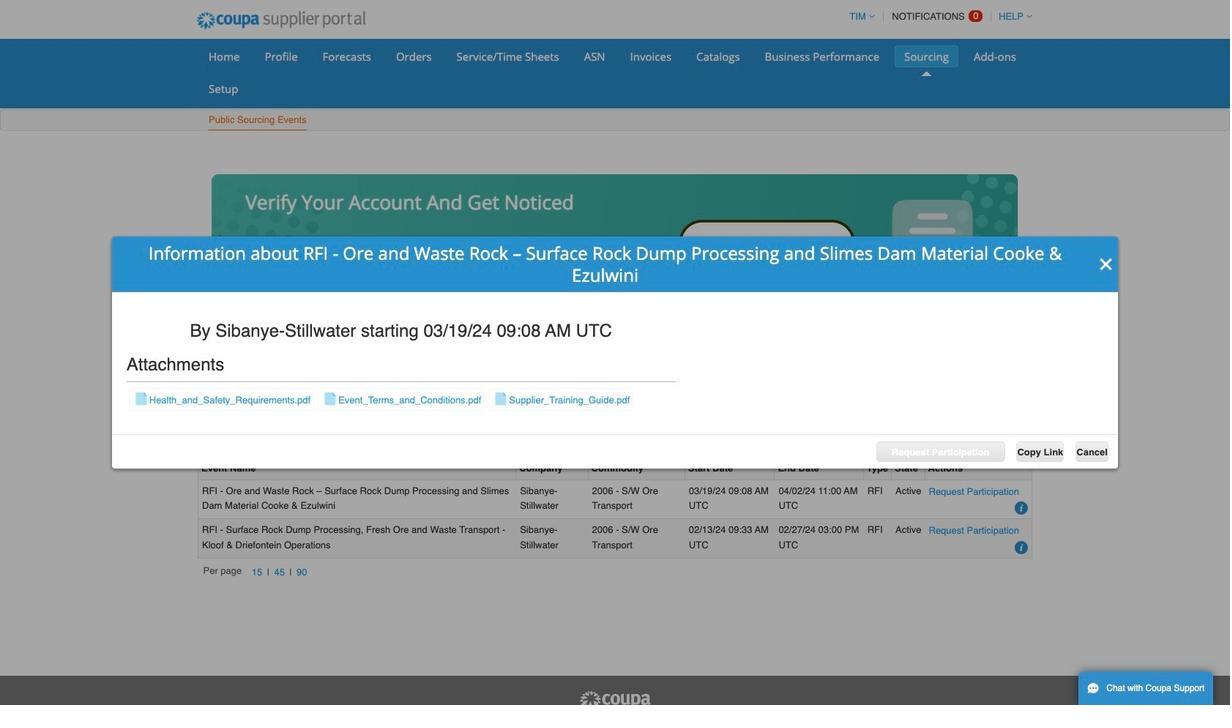 Task type: locate. For each thing, give the bounding box(es) containing it.
previous image
[[213, 233, 225, 244]]

coupa supplier portal image
[[187, 2, 375, 39], [579, 691, 652, 705]]

information about rfi - ore and waste rock – surface rock dump processing and slimes dam material cooke & ezulwini dialog
[[112, 237, 1118, 469]]

0 horizontal spatial coupa supplier portal image
[[187, 2, 375, 39]]

1 horizontal spatial coupa supplier portal image
[[579, 691, 652, 705]]

commodity element
[[588, 458, 685, 480]]

tab list
[[198, 385, 1033, 405]]

1 vertical spatial coupa supplier portal image
[[579, 691, 652, 705]]

close image
[[1099, 257, 1114, 272]]

state element
[[892, 458, 925, 480]]

navigation
[[203, 564, 312, 581]]



Task type: describe. For each thing, give the bounding box(es) containing it.
0 vertical spatial coupa supplier portal image
[[187, 2, 375, 39]]

type element
[[864, 458, 892, 480]]

Search text field
[[924, 409, 1027, 430]]

company element
[[516, 458, 588, 480]]

end date element
[[775, 458, 864, 480]]

event name element
[[198, 458, 516, 480]]

actions element
[[925, 458, 1032, 480]]

start date element
[[685, 458, 775, 480]]



Task type: vqa. For each thing, say whether or not it's contained in the screenshot.
navigation in the left bottom of the page
yes



